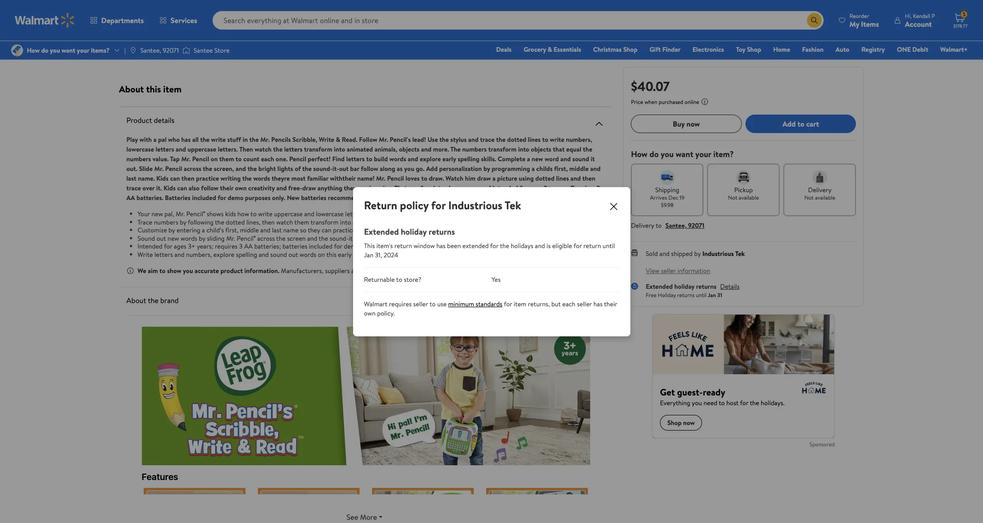 Task type: describe. For each thing, give the bounding box(es) containing it.
regular inside your new pal, mr. pencil® shows kids how to write uppercase and lowercase letters step-by-step, then transforms the letters into animated animals and more trace numbers by following the dotted lines, then watch them transform into objects you can count customize by entering a child's first, middle and last name so they can practice writing it sound out new words by sliding mr. pencil® across the screen and the sound-it-out bar lights up to follow along intended for ages 3+ years; requires 3 aa batteries; batteries included for demo purposes only; new batteries recommended for regular use write letters and numbers, explore spelling and sound out words on this early reading tool for preschoolers; makes a great birthday present or holiday gift
[[495, 242, 515, 251]]

lowercase inside play with a pal who has all the write stuff in the mr. pencils scribble, write & read. follow mr. pencil's lead! use the stylus and trace the dotted lines to write numbers, lowercase letters and uppercase letters. then watch the letters transform into animated animals, objects and more. the numbers transform into objects that equal the numbers value. tap mr. pencil on them to count each one. pencil perfect! find letters to build words and explore early spelling skills. complete a new word and sound it out. slide mr. pencil across the screen, and the bright lights of the sound-it-out bar follow along as you go. add personalization by programming a childs first, middle and last name. kids can then practice writing the words theyre most familiar withtheir name! mr. pencil loves to draw. watch him draw a picture using dotted lines and then trace over it. kids can also follow their own creativity and free-draw anything they can imagine. that was fun, lets play some more! intended for ages 3+ years. requires 3 aa batteries. batteries included for demo purposes only. new batteries recommended for regular use.
[[126, 145, 154, 154]]

to right up
[[402, 234, 408, 243]]

about this item
[[119, 83, 182, 95]]

by right pal,
[[180, 218, 186, 227]]

returnable to store?
[[364, 275, 421, 284]]

holiday inside your new pal, mr. pencil® shows kids how to write uppercase and lowercase letters step-by-step, then transforms the letters into animated animals and more trace numbers by following the dotted lines, then watch them transform into objects you can count customize by entering a child's first, middle and last name so they can practice writing it sound out new words by sliding mr. pencil® across the screen and the sound-it-out bar lights up to follow along intended for ages 3+ years; requires 3 aa batteries; batteries included for demo purposes only; new batteries recommended for regular use write letters and numbers, explore spelling and sound out words on this early reading tool for preschoolers; makes a great birthday present or holiday gift
[[533, 250, 552, 259]]

in
[[243, 135, 248, 144]]

can up batteries
[[177, 184, 187, 193]]

purposes inside play with a pal who has all the write stuff in the mr. pencils scribble, write & read. follow mr. pencil's lead! use the stylus and trace the dotted lines to write numbers, lowercase letters and uppercase letters. then watch the letters transform into animated animals, objects and more. the numbers transform into objects that equal the numbers value. tap mr. pencil on them to count each one. pencil perfect! find letters to build words and explore early spelling skills. complete a new word and sound it out. slide mr. pencil across the screen, and the bright lights of the sound-it-out bar follow along as you go. add personalization by programming a childs first, middle and last name. kids can then practice writing the words theyre most familiar withtheir name! mr. pencil loves to draw. watch him draw a picture using dotted lines and then trace over it. kids can also follow their own creativity and free-draw anything they can imagine. that was fun, lets play some more! intended for ages 3+ years. requires 3 aa batteries. batteries included for demo purposes only. new batteries recommended for regular use.
[[245, 193, 271, 203]]

watch inside play with a pal who has all the write stuff in the mr. pencils scribble, write & read. follow mr. pencil's lead! use the stylus and trace the dotted lines to write numbers, lowercase letters and uppercase letters. then watch the letters transform into animated animals, objects and more. the numbers transform into objects that equal the numbers value. tap mr. pencil on them to count each one. pencil perfect! find letters to build words and explore early spelling skills. complete a new word and sound it out. slide mr. pencil across the screen, and the bright lights of the sound-it-out bar follow along as you go. add personalization by programming a childs first, middle and last name. kids can then practice writing the words theyre most familiar withtheir name! mr. pencil loves to draw. watch him draw a picture using dotted lines and then trace over it. kids can also follow their own creativity and free-draw anything they can imagine. that was fun, lets play some more! intended for ages 3+ years. requires 3 aa batteries. batteries included for demo purposes only. new batteries recommended for regular use.
[[255, 145, 272, 154]]

what
[[405, 266, 419, 276]]

mr. up animals,
[[379, 135, 388, 144]]

product
[[221, 266, 243, 276]]

to down then
[[236, 154, 242, 164]]

write inside play with a pal who has all the write stuff in the mr. pencils scribble, write & read. follow mr. pencil's lead! use the stylus and trace the dotted lines to write numbers, lowercase letters and uppercase letters. then watch the letters transform into animated animals, objects and more. the numbers transform into objects that equal the numbers value. tap mr. pencil on them to count each one. pencil perfect! find letters to build words and explore early spelling skills. complete a new word and sound it out. slide mr. pencil across the screen, and the bright lights of the sound-it-out bar follow along as you go. add personalization by programming a childs first, middle and last name. kids can then practice writing the words theyre most familiar withtheir name! mr. pencil loves to draw. watch him draw a picture using dotted lines and then trace over it. kids can also follow their own creativity and free-draw anything they can imagine. that was fun, lets play some more! intended for ages 3+ years. requires 3 aa batteries. batteries included for demo purposes only. new batteries recommended for regular use.
[[319, 135, 334, 144]]

walmart
[[364, 299, 388, 309]]

3 inside your new pal, mr. pencil® shows kids how to write uppercase and lowercase letters step-by-step, then transforms the letters into animated animals and more trace numbers by following the dotted lines, then watch them transform into objects you can count customize by entering a child's first, middle and last name so they can practice writing it sound out new words by sliding mr. pencil® across the screen and the sound-it-out bar lights up to follow along intended for ages 3+ years; requires 3 aa batteries; batteries included for demo purposes only; new batteries recommended for regular use write letters and numbers, explore spelling and sound out words on this early reading tool for preschoolers; makes a great birthday present or holiday gift
[[239, 242, 243, 251]]

2 horizontal spatial objects
[[531, 145, 552, 154]]

can right the so
[[322, 226, 332, 235]]

to left build
[[366, 154, 372, 164]]

theyre
[[272, 174, 290, 183]]

practice inside your new pal, mr. pencil® shows kids how to write uppercase and lowercase letters step-by-step, then transforms the letters into animated animals and more trace numbers by following the dotted lines, then watch them transform into objects you can count customize by entering a child's first, middle and last name so they can practice writing it sound out new words by sliding mr. pencil® across the screen and the sound-it-out bar lights up to follow along intended for ages 3+ years; requires 3 aa batteries; batteries included for demo purposes only; new batteries recommended for regular use write letters and numbers, explore spelling and sound out words on this early reading tool for preschoolers; makes a great birthday present or holiday gift
[[333, 226, 356, 235]]

using
[[519, 174, 534, 183]]

pencil down the tap
[[165, 164, 182, 173]]

extended holiday returns details free holiday returns until jan 31
[[646, 282, 740, 299]]

for down 'lets' in the left of the page
[[431, 197, 446, 213]]

christmas shop
[[593, 45, 638, 54]]

Walmart Site-Wide search field
[[213, 11, 824, 30]]

letters down scribble,
[[284, 145, 303, 154]]

programming
[[492, 164, 530, 173]]

first, inside your new pal, mr. pencil® shows kids how to write uppercase and lowercase letters step-by-step, then transforms the letters into animated animals and more trace numbers by following the dotted lines, then watch them transform into objects you can count customize by entering a child's first, middle and last name so they can practice writing it sound out new words by sliding mr. pencil® across the screen and the sound-it-out bar lights up to follow along intended for ages 3+ years; requires 3 aa batteries; batteries included for demo purposes only; new batteries recommended for regular use write letters and numbers, explore spelling and sound out words on this early reading tool for preschoolers; makes a great birthday present or holiday gift
[[225, 226, 239, 235]]

registry
[[862, 45, 885, 54]]

pencil's
[[390, 135, 411, 144]]

1 shipping from the left
[[140, 20, 160, 28]]

follow inside your new pal, mr. pencil® shows kids how to write uppercase and lowercase letters step-by-step, then transforms the letters into animated animals and more trace numbers by following the dotted lines, then watch them transform into objects you can count customize by entering a child's first, middle and last name so they can practice writing it sound out new words by sliding mr. pencil® across the screen and the sound-it-out bar lights up to follow along intended for ages 3+ years; requires 3 aa batteries; batteries included for demo purposes only; new batteries recommended for regular use write letters and numbers, explore spelling and sound out words on this early reading tool for preschoolers; makes a great birthday present or holiday gift
[[409, 234, 427, 243]]

batteries down name
[[283, 242, 308, 251]]

it inside your new pal, mr. pencil® shows kids how to write uppercase and lowercase letters step-by-step, then transforms the letters into animated animals and more trace numbers by following the dotted lines, then watch them transform into objects you can count customize by entering a child's first, middle and last name so they can practice writing it sound out new words by sliding mr. pencil® across the screen and the sound-it-out bar lights up to follow along intended for ages 3+ years; requires 3 aa batteries; batteries included for demo purposes only; new batteries recommended for regular use write letters and numbers, explore spelling and sound out words on this early reading tool for preschoolers; makes a great birthday present or holiday gift
[[379, 226, 383, 235]]

can down name!
[[358, 184, 368, 193]]

to inside button
[[798, 119, 805, 129]]

& inside play with a pal who has all the write stuff in the mr. pencils scribble, write & read. follow mr. pencil's lead! use the stylus and trace the dotted lines to write numbers, lowercase letters and uppercase letters. then watch the letters transform into animated animals, objects and more. the numbers transform into objects that equal the numbers value. tap mr. pencil on them to count each one. pencil perfect! find letters to build words and explore early spelling skills. complete a new word and sound it out. slide mr. pencil across the screen, and the bright lights of the sound-it-out bar follow along as you go. add personalization by programming a childs first, middle and last name. kids can then practice writing the words theyre most familiar withtheir name! mr. pencil loves to draw. watch him draw a picture using dotted lines and then trace over it. kids can also follow their own creativity and free-draw anything they can imagine. that was fun, lets play some more! intended for ages 3+ years. requires 3 aa batteries. batteries included for demo purposes only. new batteries recommended for regular use.
[[336, 135, 340, 144]]

the right the equal
[[583, 145, 593, 154]]

the left screen
[[276, 234, 286, 243]]

return
[[364, 197, 397, 213]]

batteries left the been
[[417, 242, 441, 251]]

a left great
[[457, 250, 460, 259]]

animated inside your new pal, mr. pencil® shows kids how to write uppercase and lowercase letters step-by-step, then transforms the letters into animated animals and more trace numbers by following the dotted lines, then watch them transform into objects you can count customize by entering a child's first, middle and last name so they can practice writing it sound out new words by sliding mr. pencil® across the screen and the sound-it-out bar lights up to follow along intended for ages 3+ years; requires 3 aa batteries; batteries included for demo purposes only; new batteries recommended for regular use write letters and numbers, explore spelling and sound out words on this early reading tool for preschoolers; makes a great birthday present or holiday gift
[[493, 209, 519, 219]]

to right the 'how'
[[251, 209, 257, 219]]

mr. left pencils
[[260, 135, 270, 144]]

entering
[[177, 226, 200, 235]]

last inside your new pal, mr. pencil® shows kids how to write uppercase and lowercase letters step-by-step, then transforms the letters into animated animals and more trace numbers by following the dotted lines, then watch them transform into objects you can count customize by entering a child's first, middle and last name so they can practice writing it sound out new words by sliding mr. pencil® across the screen and the sound-it-out bar lights up to follow along intended for ages 3+ years; requires 3 aa batteries; batteries included for demo purposes only; new batteries recommended for regular use write letters and numbers, explore spelling and sound out words on this early reading tool for preschoolers; makes a great birthday present or holiday gift
[[272, 226, 282, 235]]

bright
[[259, 164, 276, 173]]

for inside "for item returns, but each seller has their own policy."
[[504, 299, 512, 309]]

the left bright
[[248, 164, 257, 173]]

can down the tap
[[170, 174, 180, 183]]

minimum standards link
[[448, 299, 503, 309]]

delivery to santee, 92071
[[631, 221, 705, 230]]

watch
[[446, 174, 464, 183]]

out up reading
[[355, 234, 365, 243]]

only;
[[388, 242, 402, 251]]

words up as
[[390, 154, 406, 164]]

then up requires
[[583, 174, 596, 183]]

letters up show
[[155, 250, 173, 259]]

3+ inside play with a pal who has all the write stuff in the mr. pencils scribble, write & read. follow mr. pencil's lead! use the stylus and trace the dotted lines to write numbers, lowercase letters and uppercase letters. then watch the letters transform into animated animals, objects and more. the numbers transform into objects that equal the numbers value. tap mr. pencil on them to count each one. pencil perfect! find letters to build words and explore early spelling skills. complete a new word and sound it out. slide mr. pencil across the screen, and the bright lights of the sound-it-out bar follow along as you go. add personalization by programming a childs first, middle and last name. kids can then practice writing the words theyre most familiar withtheir name! mr. pencil loves to draw. watch him draw a picture using dotted lines and then trace over it. kids can also follow their own creativity and free-draw anything they can imagine. that was fun, lets play some more! intended for ages 3+ years. requires 3 aa batteries. batteries included for demo purposes only. new batteries recommended for regular use.
[[544, 184, 551, 193]]

our
[[549, 266, 558, 276]]

2 horizontal spatial write
[[550, 135, 565, 144]]

you right "do"
[[661, 148, 674, 160]]

for up 'shows'
[[218, 193, 226, 203]]

letters left step-
[[345, 209, 364, 219]]

letters down pal
[[156, 145, 174, 154]]

out.
[[126, 164, 138, 173]]

middle inside your new pal, mr. pencil® shows kids how to write uppercase and lowercase letters step-by-step, then transforms the letters into animated animals and more trace numbers by following the dotted lines, then watch them transform into objects you can count customize by entering a child's first, middle and last name so they can practice writing it sound out new words by sliding mr. pencil® across the screen and the sound-it-out bar lights up to follow along intended for ages 3+ years; requires 3 aa batteries; batteries included for demo purposes only; new batteries recommended for regular use write letters and numbers, explore spelling and sound out words on this early reading tool for preschoolers; makes a great birthday present or holiday gift
[[240, 226, 259, 235]]

add inside button
[[783, 119, 796, 129]]

for down customize
[[164, 242, 172, 251]]

shipping
[[656, 185, 680, 195]]

for right eligible
[[574, 241, 582, 250]]

pencil down all
[[192, 154, 209, 164]]

1 horizontal spatial lines
[[556, 174, 569, 183]]

you left see
[[420, 266, 431, 276]]

tek inside dialog
[[505, 197, 521, 213]]

one.
[[276, 154, 288, 164]]

intended inside play with a pal who has all the write stuff in the mr. pencils scribble, write & read. follow mr. pencil's lead! use the stylus and trace the dotted lines to write numbers, lowercase letters and uppercase letters. then watch the letters transform into animated animals, objects and more. the numbers transform into objects that equal the numbers value. tap mr. pencil on them to count each one. pencil perfect! find letters to build words and explore early spelling skills. complete a new word and sound it out. slide mr. pencil across the screen, and the bright lights of the sound-it-out bar follow along as you go. add personalization by programming a childs first, middle and last name. kids can then practice writing the words theyre most familiar withtheir name! mr. pencil loves to draw. watch him draw a picture using dotted lines and then trace over it. kids can also follow their own creativity and free-draw anything they can imagine. that was fun, lets play some more! intended for ages 3+ years. requires 3 aa batteries. batteries included for demo purposes only. new batteries recommended for regular use.
[[493, 184, 518, 193]]

pal
[[158, 135, 167, 144]]

5 $178.77
[[954, 10, 968, 29]]

purposes inside your new pal, mr. pencil® shows kids how to write uppercase and lowercase letters step-by-step, then transforms the letters into animated animals and more trace numbers by following the dotted lines, then watch them transform into objects you can count customize by entering a child's first, middle and last name so they can practice writing it sound out new words by sliding mr. pencil® across the screen and the sound-it-out bar lights up to follow along intended for ages 3+ years; requires 3 aa batteries; batteries included for demo purposes only; new batteries recommended for regular use write letters and numbers, explore spelling and sound out words on this early reading tool for preschoolers; makes a great birthday present or holiday gift
[[361, 242, 387, 251]]

shop for toy shop
[[747, 45, 762, 54]]

3+ inside your new pal, mr. pencil® shows kids how to write uppercase and lowercase letters step-by-step, then transforms the letters into animated animals and more trace numbers by following the dotted lines, then watch them transform into objects you can count customize by entering a child's first, middle and last name so they can practice writing it sound out new words by sliding mr. pencil® across the screen and the sound-it-out bar lights up to follow along intended for ages 3+ years; requires 3 aa batteries; batteries included for demo purposes only; new batteries recommended for regular use write letters and numbers, explore spelling and sound out words on this early reading tool for preschoolers; makes a great birthday present or holiday gift
[[188, 242, 195, 251]]

recommended inside your new pal, mr. pencil® shows kids how to write uppercase and lowercase letters step-by-step, then transforms the letters into animated animals and more trace numbers by following the dotted lines, then watch them transform into objects you can count customize by entering a child's first, middle and last name so they can practice writing it sound out new words by sliding mr. pencil® across the screen and the sound-it-out bar lights up to follow along intended for ages 3+ years; requires 3 aa batteries; batteries included for demo purposes only; new batteries recommended for regular use write letters and numbers, explore spelling and sound out words on this early reading tool for preschoolers; makes a great birthday present or holiday gift
[[443, 242, 484, 251]]

the left the screen,
[[203, 164, 212, 173]]

seller inside "for item returns, but each seller has their own policy."
[[577, 299, 592, 309]]

sold
[[646, 249, 658, 258]]

price when purchased online
[[631, 98, 700, 106]]

into down more!
[[481, 209, 492, 219]]

numbers inside your new pal, mr. pencil® shows kids how to write uppercase and lowercase letters step-by-step, then transforms the letters into animated animals and more trace numbers by following the dotted lines, then watch them transform into objects you can count customize by entering a child's first, middle and last name so they can practice writing it sound out new words by sliding mr. pencil® across the screen and the sound-it-out bar lights up to follow along intended for ages 3+ years; requires 3 aa batteries; batteries included for demo purposes only; new batteries recommended for regular use write letters and numbers, explore spelling and sound out words on this early reading tool for preschoolers; makes a great birthday present or holiday gift
[[154, 218, 178, 227]]

out down screen
[[289, 250, 298, 259]]

by right shipped
[[695, 249, 701, 258]]

included inside your new pal, mr. pencil® shows kids how to write uppercase and lowercase letters step-by-step, then transforms the letters into animated animals and more trace numbers by following the dotted lines, then watch them transform into objects you can count customize by entering a child's first, middle and last name so they can practice writing it sound out new words by sliding mr. pencil® across the screen and the sound-it-out bar lights up to follow along intended for ages 3+ years; requires 3 aa batteries; batteries included for demo purposes only; new batteries recommended for regular use write letters and numbers, explore spelling and sound out words on this early reading tool for preschoolers; makes a great birthday present or holiday gift
[[309, 242, 333, 251]]

the up more.
[[440, 135, 449, 144]]

0 vertical spatial this
[[146, 83, 161, 95]]

batteries inside play with a pal who has all the write stuff in the mr. pencils scribble, write & read. follow mr. pencil's lead! use the stylus and trace the dotted lines to write numbers, lowercase letters and uppercase letters. then watch the letters transform into animated animals, objects and more. the numbers transform into objects that equal the numbers value. tap mr. pencil on them to count each one. pencil perfect! find letters to build words and explore early spelling skills. complete a new word and sound it out. slide mr. pencil across the screen, and the bright lights of the sound-it-out bar follow along as you go. add personalization by programming a childs first, middle and last name. kids can then practice writing the words theyre most familiar withtheir name! mr. pencil loves to draw. watch him draw a picture using dotted lines and then trace over it. kids can also follow their own creativity and free-draw anything they can imagine. that was fun, lets play some more! intended for ages 3+ years. requires 3 aa batteries. batteries included for demo purposes only. new batteries recommended for regular use.
[[301, 193, 327, 203]]

one debit
[[897, 45, 929, 54]]

1 vertical spatial pencil®
[[237, 234, 256, 243]]

pal,
[[165, 209, 174, 219]]

the right the so
[[319, 234, 328, 243]]

was
[[409, 184, 419, 193]]

information
[[678, 266, 711, 276]]

numbers, inside your new pal, mr. pencil® shows kids how to write uppercase and lowercase letters step-by-step, then transforms the letters into animated animals and more trace numbers by following the dotted lines, then watch them transform into objects you can count customize by entering a child's first, middle and last name so they can practice writing it sound out new words by sliding mr. pencil® across the screen and the sound-it-out bar lights up to follow along intended for ages 3+ years; requires 3 aa batteries; batteries included for demo purposes only; new batteries recommended for regular use write letters and numbers, explore spelling and sound out words on this early reading tool for preschoolers; makes a great birthday present or holiday gift
[[186, 250, 212, 259]]

then up also
[[182, 174, 195, 183]]

provide
[[383, 266, 404, 276]]

2 return from the left
[[584, 241, 601, 250]]

out right the sound
[[157, 234, 166, 243]]

to right the aim at the left of the page
[[160, 266, 166, 276]]

for right extended
[[490, 241, 499, 250]]

along inside your new pal, mr. pencil® shows kids how to write uppercase and lowercase letters step-by-step, then transforms the letters into animated animals and more trace numbers by following the dotted lines, then watch them transform into objects you can count customize by entering a child's first, middle and last name so they can practice writing it sound out new words by sliding mr. pencil® across the screen and the sound-it-out bar lights up to follow along intended for ages 3+ years; requires 3 aa batteries; batteries included for demo purposes only; new batteries recommended for regular use write letters and numbers, explore spelling and sound out words on this early reading tool for preschoolers; makes a great birthday present or holiday gift
[[428, 234, 443, 243]]

product group containing 3+ day shipping
[[121, 0, 224, 49]]

1 vertical spatial tek
[[736, 249, 745, 258]]

to up the 'word'
[[543, 135, 549, 144]]

about for about this item
[[119, 83, 144, 95]]

letters right find
[[346, 154, 365, 164]]

until inside extended holiday returns details free holiday returns until jan 31
[[696, 291, 707, 299]]

writing inside your new pal, mr. pencil® shows kids how to write uppercase and lowercase letters step-by-step, then transforms the letters into animated animals and more trace numbers by following the dotted lines, then watch them transform into objects you can count customize by entering a child's first, middle and last name so they can practice writing it sound out new words by sliding mr. pencil® across the screen and the sound-it-out bar lights up to follow along intended for ages 3+ years; requires 3 aa batteries; batteries included for demo purposes only; new batteries recommended for regular use write letters and numbers, explore spelling and sound out words on this early reading tool for preschoolers; makes a great birthday present or holiday gift
[[358, 226, 377, 235]]

price
[[631, 98, 644, 106]]

0 vertical spatial numbers
[[462, 145, 487, 154]]

pencils
[[271, 135, 291, 144]]

extended
[[463, 241, 489, 250]]

1 horizontal spatial dotted
[[507, 135, 527, 144]]

their inside "for item returns, but each seller has their own policy."
[[604, 299, 618, 309]]

see our disclaimer button
[[537, 266, 588, 276]]

view seller information link
[[646, 266, 711, 276]]

3 day from the left
[[377, 20, 385, 28]]

2 horizontal spatial dotted
[[536, 174, 555, 183]]

to up fun,
[[421, 174, 428, 183]]

animated inside play with a pal who has all the write stuff in the mr. pencils scribble, write & read. follow mr. pencil's lead! use the stylus and trace the dotted lines to write numbers, lowercase letters and uppercase letters. then watch the letters transform into animated animals, objects and more. the numbers transform into objects that equal the numbers value. tap mr. pencil on them to count each one. pencil perfect! find letters to build words and explore early spelling skills. complete a new word and sound it out. slide mr. pencil across the screen, and the bright lights of the sound-it-out bar follow along as you go. add personalization by programming a childs first, middle and last name. kids can then practice writing the words theyre most familiar withtheir name! mr. pencil loves to draw. watch him draw a picture using dotted lines and then trace over it. kids can also follow their own creativity and free-draw anything they can imagine. that was fun, lets play some more! intended for ages 3+ years. requires 3 aa batteries. batteries included for demo purposes only. new batteries recommended for regular use.
[[347, 145, 373, 154]]

count inside play with a pal who has all the write stuff in the mr. pencils scribble, write & read. follow mr. pencil's lead! use the stylus and trace the dotted lines to write numbers, lowercase letters and uppercase letters. then watch the letters transform into animated animals, objects and more. the numbers transform into objects that equal the numbers value. tap mr. pencil on them to count each one. pencil perfect! find letters to build words and explore early spelling skills. complete a new word and sound it out. slide mr. pencil across the screen, and the bright lights of the sound-it-out bar follow along as you go. add personalization by programming a childs first, middle and last name. kids can then practice writing the words theyre most familiar withtheir name! mr. pencil loves to draw. watch him draw a picture using dotted lines and then trace over it. kids can also follow their own creativity and free-draw anything they can imagine. that was fun, lets play some more! intended for ages 3+ years. requires 3 aa batteries. batteries included for demo purposes only. new batteries recommended for regular use.
[[243, 154, 260, 164]]

3 inside play with a pal who has all the write stuff in the mr. pencils scribble, write & read. follow mr. pencil's lead! use the stylus and trace the dotted lines to write numbers, lowercase letters and uppercase letters. then watch the letters transform into animated animals, objects and more. the numbers transform into objects that equal the numbers value. tap mr. pencil on them to count each one. pencil perfect! find letters to build words and explore early spelling skills. complete a new word and sound it out. slide mr. pencil across the screen, and the bright lights of the sound-it-out bar follow along as you go. add personalization by programming a childs first, middle and last name. kids can then practice writing the words theyre most familiar withtheir name! mr. pencil loves to draw. watch him draw a picture using dotted lines and then trace over it. kids can also follow their own creativity and free-draw anything they can imagine. that was fun, lets play some more! intended for ages 3+ years. requires 3 aa batteries. batteries included for demo purposes only. new batteries recommended for regular use.
[[597, 184, 600, 193]]

cart
[[807, 119, 819, 129]]

mr. down value.
[[154, 164, 164, 173]]

details
[[721, 282, 740, 291]]

uppercase inside play with a pal who has all the write stuff in the mr. pencils scribble, write & read. follow mr. pencil's lead! use the stylus and trace the dotted lines to write numbers, lowercase letters and uppercase letters. then watch the letters transform into animated animals, objects and more. the numbers transform into objects that equal the numbers value. tap mr. pencil on them to count each one. pencil perfect! find letters to build words and explore early spelling skills. complete a new word and sound it out. slide mr. pencil across the screen, and the bright lights of the sound-it-out bar follow along as you go. add personalization by programming a childs first, middle and last name. kids can then practice writing the words theyre most familiar withtheir name! mr. pencil loves to draw. watch him draw a picture using dotted lines and then trace over it. kids can also follow their own creativity and free-draw anything they can imagine. that was fun, lets play some more! intended for ages 3+ years. requires 3 aa batteries. batteries included for demo purposes only. new batteries recommended for regular use.
[[188, 145, 216, 154]]

him
[[465, 174, 476, 183]]

the down pencils
[[273, 145, 283, 154]]

their inside play with a pal who has all the write stuff in the mr. pencils scribble, write & read. follow mr. pencil's lead! use the stylus and trace the dotted lines to write numbers, lowercase letters and uppercase letters. then watch the letters transform into animated animals, objects and more. the numbers transform into objects that equal the numbers value. tap mr. pencil on them to count each one. pencil perfect! find letters to build words and explore early spelling skills. complete a new word and sound it out. slide mr. pencil across the screen, and the bright lights of the sound-it-out bar follow along as you go. add personalization by programming a childs first, middle and last name. kids can then practice writing the words theyre most familiar withtheir name! mr. pencil loves to draw. watch him draw a picture using dotted lines and then trace over it. kids can also follow their own creativity and free-draw anything they can imagine. that was fun, lets play some more! intended for ages 3+ years. requires 3 aa batteries. batteries included for demo purposes only. new batteries recommended for regular use.
[[220, 184, 234, 193]]

the right of
[[302, 164, 312, 173]]

shipped
[[671, 249, 693, 258]]

product group containing 42
[[244, 0, 347, 49]]

buy now button
[[631, 115, 742, 133]]

each inside "for item returns, but each seller has their own policy."
[[563, 299, 576, 309]]

product group containing 2
[[368, 0, 470, 49]]

pencil up of
[[289, 154, 306, 164]]

1 vertical spatial follow
[[201, 184, 219, 193]]

all
[[192, 135, 199, 144]]

1 vertical spatial kids
[[164, 184, 176, 193]]

0 vertical spatial trace
[[480, 135, 495, 144]]

a left picture at the right top of the page
[[493, 174, 496, 183]]

the right transforms
[[450, 209, 459, 219]]

jan inside extended holiday returns this item's return window has been extended for the holidays and is eligible for return until jan 31, 2024
[[364, 250, 374, 260]]

write inside your new pal, mr. pencil® shows kids how to write uppercase and lowercase letters step-by-step, then transforms the letters into animated animals and more trace numbers by following the dotted lines, then watch them transform into objects you can count customize by entering a child's first, middle and last name so they can practice writing it sound out new words by sliding mr. pencil® across the screen and the sound-it-out bar lights up to follow along intended for ages 3+ years; requires 3 aa batteries; batteries included for demo purposes only; new batteries recommended for regular use write letters and numbers, explore spelling and sound out words on this early reading tool for preschoolers; makes a great birthday present or holiday gift
[[138, 250, 153, 259]]

the left the kids
[[215, 218, 224, 227]]

letters down some
[[461, 209, 479, 219]]

they inside play with a pal who has all the write stuff in the mr. pencils scribble, write & read. follow mr. pencil's lead! use the stylus and trace the dotted lines to write numbers, lowercase letters and uppercase letters. then watch the letters transform into animated animals, objects and more. the numbers transform into objects that equal the numbers value. tap mr. pencil on them to count each one. pencil perfect! find letters to build words and explore early spelling skills. complete a new word and sound it out. slide mr. pencil across the screen, and the bright lights of the sound-it-out bar follow along as you go. add personalization by programming a childs first, middle and last name. kids can then practice writing the words theyre most familiar withtheir name! mr. pencil loves to draw. watch him draw a picture using dotted lines and then trace over it. kids can also follow their own creativity and free-draw anything they can imagine. that was fun, lets play some more! intended for ages 3+ years. requires 3 aa batteries. batteries included for demo purposes only. new batteries recommended for regular use.
[[344, 184, 357, 193]]

pickup not available
[[728, 185, 759, 202]]

more
[[360, 512, 377, 523]]

write inside your new pal, mr. pencil® shows kids how to write uppercase and lowercase letters step-by-step, then transforms the letters into animated animals and more trace numbers by following the dotted lines, then watch them transform into objects you can count customize by entering a child's first, middle and last name so they can practice writing it sound out new words by sliding mr. pencil® across the screen and the sound-it-out bar lights up to follow along intended for ages 3+ years; requires 3 aa batteries; batteries included for demo purposes only; new batteries recommended for regular use write letters and numbers, explore spelling and sound out words on this early reading tool for preschoolers; makes a great birthday present or holiday gift
[[258, 209, 273, 219]]

objects inside your new pal, mr. pencil® shows kids how to write uppercase and lowercase letters step-by-step, then transforms the letters into animated animals and more trace numbers by following the dotted lines, then watch them transform into objects you can count customize by entering a child's first, middle and last name so they can practice writing it sound out new words by sliding mr. pencil® across the screen and the sound-it-out bar lights up to follow along intended for ages 3+ years; requires 3 aa batteries; batteries included for demo purposes only; new batteries recommended for regular use write letters and numbers, explore spelling and sound out words on this early reading tool for preschoolers; makes a great birthday present or holiday gift
[[353, 218, 373, 227]]

not for delivery
[[805, 194, 814, 202]]

to left santee,
[[656, 221, 662, 230]]

watch inside your new pal, mr. pencil® shows kids how to write uppercase and lowercase letters step-by-step, then transforms the letters into animated animals and more trace numbers by following the dotted lines, then watch them transform into objects you can count customize by entering a child's first, middle and last name so they can practice writing it sound out new words by sliding mr. pencil® across the screen and the sound-it-out bar lights up to follow along intended for ages 3+ years; requires 3 aa batteries; batteries included for demo purposes only; new batteries recommended for regular use write letters and numbers, explore spelling and sound out words on this early reading tool for preschoolers; makes a great birthday present or holiday gift
[[276, 218, 293, 227]]

then right step,
[[404, 209, 417, 219]]

imagine.
[[369, 184, 393, 193]]

own inside "for item returns, but each seller has their own policy."
[[364, 309, 376, 318]]

words down following at the left of the page
[[181, 234, 197, 243]]

a right complete
[[527, 154, 530, 164]]

sound inside play with a pal who has all the write stuff in the mr. pencils scribble, write & read. follow mr. pencil's lead! use the stylus and trace the dotted lines to write numbers, lowercase letters and uppercase letters. then watch the letters transform into animated animals, objects and more. the numbers transform into objects that equal the numbers value. tap mr. pencil on them to count each one. pencil perfect! find letters to build words and explore early spelling skills. complete a new word and sound it out. slide mr. pencil across the screen, and the bright lights of the sound-it-out bar follow along as you go. add personalization by programming a childs first, middle and last name. kids can then practice writing the words theyre most familiar withtheir name! mr. pencil loves to draw. watch him draw a picture using dotted lines and then trace over it. kids can also follow their own creativity and free-draw anything they can imagine. that was fun, lets play some more! intended for ages 3+ years. requires 3 aa batteries. batteries included for demo purposes only. new batteries recommended for regular use.
[[573, 154, 589, 164]]

we aim to show you accurate product information. manufacturers, suppliers and others provide what you see here, and we have not verified it. see our disclaimer
[[138, 266, 588, 276]]

others
[[363, 266, 381, 276]]

jan inside extended holiday returns details free holiday returns until jan 31
[[708, 291, 716, 299]]

early inside play with a pal who has all the write stuff in the mr. pencils scribble, write & read. follow mr. pencil's lead! use the stylus and trace the dotted lines to write numbers, lowercase letters and uppercase letters. then watch the letters transform into animated animals, objects and more. the numbers transform into objects that equal the numbers value. tap mr. pencil on them to count each one. pencil perfect! find letters to build words and explore early spelling skills. complete a new word and sound it out. slide mr. pencil across the screen, and the bright lights of the sound-it-out bar follow along as you go. add personalization by programming a childs first, middle and last name. kids can then practice writing the words theyre most familiar withtheir name! mr. pencil loves to draw. watch him draw a picture using dotted lines and then trace over it. kids can also follow their own creativity and free-draw anything they can imagine. that was fun, lets play some more! intended for ages 3+ years. requires 3 aa batteries. batteries included for demo purposes only. new batteries recommended for regular use.
[[443, 154, 456, 164]]

$40.07
[[631, 77, 670, 95]]

new
[[287, 193, 300, 203]]

debit
[[913, 45, 929, 54]]

have
[[480, 266, 493, 276]]

1 vertical spatial trace
[[126, 184, 141, 193]]

trace
[[138, 218, 152, 227]]

3 3+ day shipping from the left
[[369, 20, 406, 28]]

a left child's
[[202, 226, 205, 235]]

them inside play with a pal who has all the write stuff in the mr. pencils scribble, write & read. follow mr. pencil's lead! use the stylus and trace the dotted lines to write numbers, lowercase letters and uppercase letters. then watch the letters transform into animated animals, objects and more. the numbers transform into objects that equal the numbers value. tap mr. pencil on them to count each one. pencil perfect! find letters to build words and explore early spelling skills. complete a new word and sound it out. slide mr. pencil across the screen, and the bright lights of the sound-it-out bar follow along as you go. add personalization by programming a childs first, middle and last name. kids can then practice writing the words theyre most familiar withtheir name! mr. pencil loves to draw. watch him draw a picture using dotted lines and then trace over it. kids can also follow their own creativity and free-draw anything they can imagine. that was fun, lets play some more! intended for ages 3+ years. requires 3 aa batteries. batteries included for demo purposes only. new batteries recommended for regular use.
[[219, 154, 234, 164]]

up
[[393, 234, 400, 243]]

policy
[[400, 197, 429, 213]]

$9.98
[[661, 201, 674, 209]]

christmas
[[593, 45, 622, 54]]

item?
[[714, 148, 734, 160]]

on inside your new pal, mr. pencil® shows kids how to write uppercase and lowercase letters step-by-step, then transforms the letters into animated animals and more trace numbers by following the dotted lines, then watch them transform into objects you can count customize by entering a child's first, middle and last name so they can practice writing it sound out new words by sliding mr. pencil® across the screen and the sound-it-out bar lights up to follow along intended for ages 3+ years; requires 3 aa batteries; batteries included for demo purposes only; new batteries recommended for regular use write letters and numbers, explore spelling and sound out words on this early reading tool for preschoolers; makes a great birthday present or holiday gift
[[318, 250, 325, 259]]

bar inside play with a pal who has all the write stuff in the mr. pencils scribble, write & read. follow mr. pencil's lead! use the stylus and trace the dotted lines to write numbers, lowercase letters and uppercase letters. then watch the letters transform into animated animals, objects and more. the numbers transform into objects that equal the numbers value. tap mr. pencil on them to count each one. pencil perfect! find letters to build words and explore early spelling skills. complete a new word and sound it out. slide mr. pencil across the screen, and the bright lights of the sound-it-out bar follow along as you go. add personalization by programming a childs first, middle and last name. kids can then practice writing the words theyre most familiar withtheir name! mr. pencil loves to draw. watch him draw a picture using dotted lines and then trace over it. kids can also follow their own creativity and free-draw anything they can imagine. that was fun, lets play some more! intended for ages 3+ years. requires 3 aa batteries. batteries included for demo purposes only. new batteries recommended for regular use.
[[350, 164, 359, 173]]

by-
[[380, 209, 389, 219]]

see
[[432, 266, 442, 276]]

the up creativity
[[242, 174, 252, 183]]

2 day from the left
[[301, 20, 309, 28]]

0 horizontal spatial write
[[211, 135, 226, 144]]

for up suppliers
[[334, 242, 342, 251]]

you right show
[[183, 266, 193, 276]]

0 horizontal spatial pencil®
[[186, 209, 205, 219]]

intent image for delivery image
[[813, 170, 828, 185]]

some
[[458, 184, 473, 193]]

middle inside play with a pal who has all the write stuff in the mr. pencils scribble, write & read. follow mr. pencil's lead! use the stylus and trace the dotted lines to write numbers, lowercase letters and uppercase letters. then watch the letters transform into animated animals, objects and more. the numbers transform into objects that equal the numbers value. tap mr. pencil on them to count each one. pencil perfect! find letters to build words and explore early spelling skills. complete a new word and sound it out. slide mr. pencil across the screen, and the bright lights of the sound-it-out bar follow along as you go. add personalization by programming a childs first, middle and last name. kids can then practice writing the words theyre most familiar withtheir name! mr. pencil loves to draw. watch him draw a picture using dotted lines and then trace over it. kids can also follow their own creativity and free-draw anything they can imagine. that was fun, lets play some more! intended for ages 3+ years. requires 3 aa batteries. batteries included for demo purposes only. new batteries recommended for regular use.
[[570, 164, 589, 173]]

do
[[650, 148, 659, 160]]

requires inside your new pal, mr. pencil® shows kids how to write uppercase and lowercase letters step-by-step, then transforms the letters into animated animals and more trace numbers by following the dotted lines, then watch them transform into objects you can count customize by entering a child's first, middle and last name so they can practice writing it sound out new words by sliding mr. pencil® across the screen and the sound-it-out bar lights up to follow along intended for ages 3+ years; requires 3 aa batteries; batteries included for demo purposes only; new batteries recommended for regular use write letters and numbers, explore spelling and sound out words on this early reading tool for preschoolers; makes a great birthday present or holiday gift
[[215, 242, 238, 251]]

transforms
[[418, 209, 449, 219]]

intent image for shipping image
[[660, 170, 675, 185]]

use.
[[402, 193, 413, 203]]

grocery & essentials
[[524, 45, 581, 54]]

mr. right sliding
[[226, 234, 235, 243]]

0 vertical spatial item
[[163, 83, 182, 95]]

on inside play with a pal who has all the write stuff in the mr. pencils scribble, write & read. follow mr. pencil's lead! use the stylus and trace the dotted lines to write numbers, lowercase letters and uppercase letters. then watch the letters transform into animated animals, objects and more. the numbers transform into objects that equal the numbers value. tap mr. pencil on them to count each one. pencil perfect! find letters to build words and explore early spelling skills. complete a new word and sound it out. slide mr. pencil across the screen, and the bright lights of the sound-it-out bar follow along as you go. add personalization by programming a childs first, middle and last name. kids can then practice writing the words theyre most familiar withtheir name! mr. pencil loves to draw. watch him draw a picture using dotted lines and then trace over it. kids can also follow their own creativity and free-draw anything they can imagine. that was fun, lets play some more! intended for ages 3+ years. requires 3 aa batteries. batteries included for demo purposes only. new batteries recommended for regular use.
[[211, 154, 218, 164]]

want
[[676, 148, 694, 160]]

window
[[414, 241, 435, 250]]

dotted inside your new pal, mr. pencil® shows kids how to write uppercase and lowercase letters step-by-step, then transforms the letters into animated animals and more trace numbers by following the dotted lines, then watch them transform into objects you can count customize by entering a child's first, middle and last name so they can practice writing it sound out new words by sliding mr. pencil® across the screen and the sound-it-out bar lights up to follow along intended for ages 3+ years; requires 3 aa batteries; batteries included for demo purposes only; new batteries recommended for regular use write letters and numbers, explore spelling and sound out words on this early reading tool for preschoolers; makes a great birthday present or holiday gift
[[226, 218, 245, 227]]

a left pal
[[153, 135, 157, 144]]

build
[[374, 154, 388, 164]]

verified
[[506, 266, 527, 276]]

electronics
[[693, 45, 724, 54]]

sound
[[138, 234, 155, 243]]

close dialog image
[[608, 201, 619, 212]]

childs
[[537, 164, 553, 173]]

perfect!
[[308, 154, 331, 164]]

product group containing 11
[[491, 0, 594, 49]]

1 horizontal spatial it.
[[528, 266, 534, 276]]

not for pickup
[[728, 194, 738, 202]]

sound- inside your new pal, mr. pencil® shows kids how to write uppercase and lowercase letters step-by-step, then transforms the letters into animated animals and more trace numbers by following the dotted lines, then watch them transform into objects you can count customize by entering a child's first, middle and last name so they can practice writing it sound out new words by sliding mr. pencil® across the screen and the sound-it-out bar lights up to follow along intended for ages 3+ years; requires 3 aa batteries; batteries included for demo purposes only; new batteries recommended for regular use write letters and numbers, explore spelling and sound out words on this early reading tool for preschoolers; makes a great birthday present or holiday gift
[[330, 234, 349, 243]]

by left sliding
[[199, 234, 205, 243]]

the inside extended holiday returns this item's return window has been extended for the holidays and is eligible for return until jan 31, 2024
[[500, 241, 510, 250]]

is
[[547, 241, 551, 250]]

can up up
[[386, 218, 396, 227]]

mr. right the tap
[[181, 154, 191, 164]]

letters.
[[218, 145, 238, 154]]

minimum
[[448, 299, 474, 309]]

aa inside play with a pal who has all the write stuff in the mr. pencils scribble, write & read. follow mr. pencil's lead! use the stylus and trace the dotted lines to write numbers, lowercase letters and uppercase letters. then watch the letters transform into animated animals, objects and more. the numbers transform into objects that equal the numbers value. tap mr. pencil on them to count each one. pencil perfect! find letters to build words and explore early spelling skills. complete a new word and sound it out. slide mr. pencil across the screen, and the bright lights of the sound-it-out bar follow along as you go. add personalization by programming a childs first, middle and last name. kids can then practice writing the words theyre most familiar withtheir name! mr. pencil loves to draw. watch him draw a picture using dotted lines and then trace over it. kids can also follow their own creativity and free-draw anything they can imagine. that was fun, lets play some more! intended for ages 3+ years. requires 3 aa batteries. batteries included for demo purposes only. new batteries recommended for regular use.
[[126, 193, 135, 203]]

but
[[552, 299, 561, 309]]

by down pal,
[[169, 226, 175, 235]]

it- inside play with a pal who has all the write stuff in the mr. pencils scribble, write & read. follow mr. pencil's lead! use the stylus and trace the dotted lines to write numbers, lowercase letters and uppercase letters. then watch the letters transform into animated animals, objects and more. the numbers transform into objects that equal the numbers value. tap mr. pencil on them to count each one. pencil perfect! find letters to build words and explore early spelling skills. complete a new word and sound it out. slide mr. pencil across the screen, and the bright lights of the sound-it-out bar follow along as you go. add personalization by programming a childs first, middle and last name. kids can then practice writing the words theyre most familiar withtheir name! mr. pencil loves to draw. watch him draw a picture using dotted lines and then trace over it. kids can also follow their own creativity and free-draw anything they can imagine. that was fun, lets play some more! intended for ages 3+ years. requires 3 aa batteries. batteries included for demo purposes only. new batteries recommended for regular use.
[[333, 164, 339, 173]]

0 horizontal spatial draw
[[302, 184, 316, 193]]

name
[[283, 226, 299, 235]]

mr. right pal,
[[176, 209, 185, 219]]

see inside see more button
[[347, 512, 358, 523]]

go.
[[416, 164, 425, 173]]

words up manufacturers,
[[300, 250, 316, 259]]

pencil down as
[[387, 174, 404, 183]]

own inside play with a pal who has all the write stuff in the mr. pencils scribble, write & read. follow mr. pencil's lead! use the stylus and trace the dotted lines to write numbers, lowercase letters and uppercase letters. then watch the letters transform into animated animals, objects and more. the numbers transform into objects that equal the numbers value. tap mr. pencil on them to count each one. pencil perfect! find letters to build words and explore early spelling skills. complete a new word and sound it out. slide mr. pencil across the screen, and the bright lights of the sound-it-out bar follow along as you go. add personalization by programming a childs first, middle and last name. kids can then practice writing the words theyre most familiar withtheir name! mr. pencil loves to draw. watch him draw a picture using dotted lines and then trace over it. kids can also follow their own creativity and free-draw anything they can imagine. that was fun, lets play some more! intended for ages 3+ years. requires 3 aa batteries. batteries included for demo purposes only. new batteries recommended for regular use.
[[235, 184, 247, 193]]

1 horizontal spatial &
[[548, 45, 552, 54]]

the left the brand
[[148, 295, 159, 306]]

the up complete
[[496, 135, 506, 144]]

for down the using
[[520, 184, 528, 193]]

walmart requires seller to use minimum standards
[[364, 299, 503, 309]]

2 horizontal spatial seller
[[661, 266, 676, 276]]

to left store?
[[396, 275, 403, 284]]

pickup for pickup
[[246, 20, 262, 28]]

lights inside your new pal, mr. pencil® shows kids how to write uppercase and lowercase letters step-by-step, then transforms the letters into animated animals and more trace numbers by following the dotted lines, then watch them transform into objects you can count customize by entering a child's first, middle and last name so they can practice writing it sound out new words by sliding mr. pencil® across the screen and the sound-it-out bar lights up to follow along intended for ages 3+ years; requires 3 aa batteries; batteries included for demo purposes only; new batteries recommended for regular use write letters and numbers, explore spelling and sound out words on this early reading tool for preschoolers; makes a great birthday present or holiday gift
[[377, 234, 392, 243]]

ages inside play with a pal who has all the write stuff in the mr. pencils scribble, write & read. follow mr. pencil's lead! use the stylus and trace the dotted lines to write numbers, lowercase letters and uppercase letters. then watch the letters transform into animated animals, objects and more. the numbers transform into objects that equal the numbers value. tap mr. pencil on them to count each one. pencil perfect! find letters to build words and explore early spelling skills. complete a new word and sound it out. slide mr. pencil across the screen, and the bright lights of the sound-it-out bar follow along as you go. add personalization by programming a childs first, middle and last name. kids can then practice writing the words theyre most familiar withtheir name! mr. pencil loves to draw. watch him draw a picture using dotted lines and then trace over it. kids can also follow their own creativity and free-draw anything they can imagine. that was fun, lets play some more! intended for ages 3+ years. requires 3 aa batteries. batteries included for demo purposes only. new batteries recommended for regular use.
[[530, 184, 543, 193]]

available for delivery
[[815, 194, 836, 202]]

here,
[[443, 266, 457, 276]]

returns for extended holiday returns this item's return window has been extended for the holidays and is eligible for return until jan 31, 2024
[[429, 226, 455, 237]]

transform up perfect!
[[304, 145, 333, 154]]

then right "lines,"
[[262, 218, 275, 227]]



Task type: locate. For each thing, give the bounding box(es) containing it.
value.
[[153, 154, 169, 164]]

4 product group from the left
[[491, 0, 594, 49]]

11
[[520, 6, 524, 13]]

it- inside your new pal, mr. pencil® shows kids how to write uppercase and lowercase letters step-by-step, then transforms the letters into animated animals and more trace numbers by following the dotted lines, then watch them transform into objects you can count customize by entering a child's first, middle and last name so they can practice writing it sound out new words by sliding mr. pencil® across the screen and the sound-it-out bar lights up to follow along intended for ages 3+ years; requires 3 aa batteries; batteries included for demo purposes only; new batteries recommended for regular use write letters and numbers, explore spelling and sound out words on this early reading tool for preschoolers; makes a great birthday present or holiday gift
[[349, 234, 355, 243]]

1 vertical spatial them
[[295, 218, 309, 227]]

1 vertical spatial middle
[[240, 226, 259, 235]]

lowercase inside your new pal, mr. pencil® shows kids how to write uppercase and lowercase letters step-by-step, then transforms the letters into animated animals and more trace numbers by following the dotted lines, then watch them transform into objects you can count customize by entering a child's first, middle and last name so they can practice writing it sound out new words by sliding mr. pencil® across the screen and the sound-it-out bar lights up to follow along intended for ages 3+ years; requires 3 aa batteries; batteries included for demo purposes only; new batteries recommended for regular use write letters and numbers, explore spelling and sound out words on this early reading tool for preschoolers; makes a great birthday present or holiday gift
[[316, 209, 344, 219]]

1 vertical spatial item
[[514, 299, 527, 309]]

bar inside your new pal, mr. pencil® shows kids how to write uppercase and lowercase letters step-by-step, then transforms the letters into animated animals and more trace numbers by following the dotted lines, then watch them transform into objects you can count customize by entering a child's first, middle and last name so they can practice writing it sound out new words by sliding mr. pencil® across the screen and the sound-it-out bar lights up to follow along intended for ages 3+ years; requires 3 aa batteries; batteries included for demo purposes only; new batteries recommended for regular use write letters and numbers, explore spelling and sound out words on this early reading tool for preschoolers; makes a great birthday present or holiday gift
[[366, 234, 375, 243]]

how do you want your item?
[[631, 148, 734, 160]]

0 vertical spatial last
[[126, 174, 136, 183]]

2 horizontal spatial 3+ day shipping
[[369, 20, 406, 28]]

1 horizontal spatial returns
[[678, 291, 695, 299]]

fashion link
[[798, 44, 828, 55]]

0 vertical spatial lights
[[278, 164, 293, 173]]

returnable
[[364, 275, 395, 284]]

1 horizontal spatial uppercase
[[274, 209, 303, 219]]

0 vertical spatial their
[[220, 184, 234, 193]]

1 horizontal spatial they
[[344, 184, 357, 193]]

early inside your new pal, mr. pencil® shows kids how to write uppercase and lowercase letters step-by-step, then transforms the letters into animated animals and more trace numbers by following the dotted lines, then watch them transform into objects you can count customize by entering a child's first, middle and last name so they can practice writing it sound out new words by sliding mr. pencil® across the screen and the sound-it-out bar lights up to follow along intended for ages 3+ years; requires 3 aa batteries; batteries included for demo purposes only; new batteries recommended for regular use write letters and numbers, explore spelling and sound out words on this early reading tool for preschoolers; makes a great birthday present or holiday gift
[[338, 250, 352, 259]]

so
[[300, 226, 306, 235]]

numbers, up accurate
[[186, 250, 212, 259]]

holiday inside extended holiday returns details free holiday returns until jan 31
[[675, 282, 695, 291]]

1 vertical spatial numbers,
[[186, 250, 212, 259]]

not inside delivery not available
[[805, 194, 814, 202]]

last inside play with a pal who has all the write stuff in the mr. pencils scribble, write & read. follow mr. pencil's lead! use the stylus and trace the dotted lines to write numbers, lowercase letters and uppercase letters. then watch the letters transform into animated animals, objects and more. the numbers transform into objects that equal the numbers value. tap mr. pencil on them to count each one. pencil perfect! find letters to build words and explore early spelling skills. complete a new word and sound it out. slide mr. pencil across the screen, and the bright lights of the sound-it-out bar follow along as you go. add personalization by programming a childs first, middle and last name. kids can then practice writing the words theyre most familiar withtheir name! mr. pencil loves to draw. watch him draw a picture using dotted lines and then trace over it. kids can also follow their own creativity and free-draw anything they can imagine. that was fun, lets play some more! intended for ages 3+ years. requires 3 aa batteries. batteries included for demo purposes only. new batteries recommended for regular use.
[[126, 174, 136, 183]]

sound
[[573, 154, 589, 164], [270, 250, 287, 259]]

numbers
[[462, 145, 487, 154], [126, 154, 151, 164], [154, 218, 178, 227]]

0 vertical spatial draw
[[477, 174, 491, 183]]

dotted left "lines,"
[[226, 218, 245, 227]]

write up letters.
[[211, 135, 226, 144]]

buy
[[673, 119, 685, 129]]

available down intent image for pickup in the right of the page
[[739, 194, 759, 202]]

it. inside play with a pal who has all the write stuff in the mr. pencils scribble, write & read. follow mr. pencil's lead! use the stylus and trace the dotted lines to write numbers, lowercase letters and uppercase letters. then watch the letters transform into animated animals, objects and more. the numbers transform into objects that equal the numbers value. tap mr. pencil on them to count each one. pencil perfect! find letters to build words and explore early spelling skills. complete a new word and sound it out. slide mr. pencil across the screen, and the bright lights of the sound-it-out bar follow along as you go. add personalization by programming a childs first, middle and last name. kids can then practice writing the words theyre most familiar withtheir name! mr. pencil loves to draw. watch him draw a picture using dotted lines and then trace over it. kids can also follow their own creativity and free-draw anything they can imagine. that was fun, lets play some more! intended for ages 3+ years. requires 3 aa batteries. batteries included for demo purposes only. new batteries recommended for regular use.
[[156, 184, 162, 193]]

own left policy.
[[364, 309, 376, 318]]

batteries
[[301, 193, 327, 203], [283, 242, 308, 251], [417, 242, 441, 251]]

delivery for delivery not available
[[809, 185, 832, 195]]

add up draw.
[[426, 164, 438, 173]]

until down close dialog icon
[[603, 241, 615, 250]]

1 horizontal spatial across
[[257, 234, 275, 243]]

along inside play with a pal who has all the write stuff in the mr. pencils scribble, write & read. follow mr. pencil's lead! use the stylus and trace the dotted lines to write numbers, lowercase letters and uppercase letters. then watch the letters transform into animated animals, objects and more. the numbers transform into objects that equal the numbers value. tap mr. pencil on them to count each one. pencil perfect! find letters to build words and explore early spelling skills. complete a new word and sound it out. slide mr. pencil across the screen, and the bright lights of the sound-it-out bar follow along as you go. add personalization by programming a childs first, middle and last name. kids can then practice writing the words theyre most familiar withtheir name! mr. pencil loves to draw. watch him draw a picture using dotted lines and then trace over it. kids can also follow their own creativity and free-draw anything they can imagine. that was fun, lets play some more! intended for ages 3+ years. requires 3 aa batteries. batteries included for demo purposes only. new batteries recommended for regular use.
[[380, 164, 395, 173]]

then
[[182, 174, 195, 183], [583, 174, 596, 183], [404, 209, 417, 219], [262, 218, 275, 227]]

0 horizontal spatial not
[[728, 194, 738, 202]]

can
[[170, 174, 180, 183], [177, 184, 187, 193], [358, 184, 368, 193], [386, 218, 396, 227], [322, 226, 332, 235]]

customize
[[138, 226, 167, 235]]

words up creativity
[[253, 174, 270, 183]]

& left read.
[[336, 135, 340, 144]]

product group
[[121, 0, 224, 49], [244, 0, 347, 49], [368, 0, 470, 49], [491, 0, 594, 49]]

count up up
[[398, 218, 414, 227]]

registry link
[[858, 44, 890, 55]]

complete
[[498, 154, 526, 164]]

then
[[239, 145, 253, 154]]

for right tool
[[388, 250, 397, 259]]

0 horizontal spatial aa
[[126, 193, 135, 203]]

aa inside your new pal, mr. pencil® shows kids how to write uppercase and lowercase letters step-by-step, then transforms the letters into animated animals and more trace numbers by following the dotted lines, then watch them transform into objects you can count customize by entering a child's first, middle and last name so they can practice writing it sound out new words by sliding mr. pencil® across the screen and the sound-it-out bar lights up to follow along intended for ages 3+ years; requires 3 aa batteries; batteries included for demo purposes only; new batteries recommended for regular use write letters and numbers, explore spelling and sound out words on this early reading tool for preschoolers; makes a great birthday present or holiday gift
[[244, 242, 253, 251]]

numbers up out. at top
[[126, 154, 151, 164]]

explore inside your new pal, mr. pencil® shows kids how to write uppercase and lowercase letters step-by-step, then transforms the letters into animated animals and more trace numbers by following the dotted lines, then watch them transform into objects you can count customize by entering a child's first, middle and last name so they can practice writing it sound out new words by sliding mr. pencil® across the screen and the sound-it-out bar lights up to follow along intended for ages 3+ years; requires 3 aa batteries; batteries included for demo purposes only; new batteries recommended for regular use write letters and numbers, explore spelling and sound out words on this early reading tool for preschoolers; makes a great birthday present or holiday gift
[[214, 250, 235, 259]]

along down build
[[380, 164, 395, 173]]

0 vertical spatial add
[[783, 119, 796, 129]]

numbers up "skills."
[[462, 145, 487, 154]]

2 3+ day shipping from the left
[[293, 20, 330, 28]]

shows
[[207, 209, 224, 219]]

writing inside play with a pal who has all the write stuff in the mr. pencils scribble, write & read. follow mr. pencil's lead! use the stylus and trace the dotted lines to write numbers, lowercase letters and uppercase letters. then watch the letters transform into animated animals, objects and more. the numbers transform into objects that equal the numbers value. tap mr. pencil on them to count each one. pencil perfect! find letters to build words and explore early spelling skills. complete a new word and sound it out. slide mr. pencil across the screen, and the bright lights of the sound-it-out bar follow along as you go. add personalization by programming a childs first, middle and last name. kids can then practice writing the words theyre most familiar withtheir name! mr. pencil loves to draw. watch him draw a picture using dotted lines and then trace over it. kids can also follow their own creativity and free-draw anything they can imagine. that was fun, lets play some more! intended for ages 3+ years. requires 3 aa batteries. batteries included for demo purposes only. new batteries recommended for regular use.
[[221, 174, 241, 183]]

3 product group from the left
[[368, 0, 470, 49]]

walmart+ link
[[937, 44, 972, 55]]

0 vertical spatial kids
[[156, 174, 169, 183]]

returns right holiday
[[678, 291, 695, 299]]

1 shop from the left
[[624, 45, 638, 54]]

1 horizontal spatial purposes
[[361, 242, 387, 251]]

0 vertical spatial it.
[[156, 184, 162, 193]]

recommended inside play with a pal who has all the write stuff in the mr. pencils scribble, write & read. follow mr. pencil's lead! use the stylus and trace the dotted lines to write numbers, lowercase letters and uppercase letters. then watch the letters transform into animated animals, objects and more. the numbers transform into objects that equal the numbers value. tap mr. pencil on them to count each one. pencil perfect! find letters to build words and explore early spelling skills. complete a new word and sound it out. slide mr. pencil across the screen, and the bright lights of the sound-it-out bar follow along as you go. add personalization by programming a childs first, middle and last name. kids can then practice writing the words theyre most familiar withtheir name! mr. pencil loves to draw. watch him draw a picture using dotted lines and then trace over it. kids can also follow their own creativity and free-draw anything they can imagine. that was fun, lets play some more! intended for ages 3+ years. requires 3 aa batteries. batteries included for demo purposes only. new batteries recommended for regular use.
[[328, 193, 369, 203]]

item up details
[[163, 83, 182, 95]]

1 vertical spatial aa
[[244, 242, 253, 251]]

add
[[783, 119, 796, 129], [426, 164, 438, 173]]

you down return
[[375, 218, 385, 227]]

2 horizontal spatial returns
[[696, 282, 717, 291]]

0 vertical spatial sound-
[[313, 164, 333, 173]]

42
[[274, 6, 280, 13]]

3 up product
[[239, 242, 243, 251]]

draw down familiar
[[302, 184, 316, 193]]

shipping
[[140, 20, 160, 28], [310, 20, 330, 28], [387, 20, 406, 28]]

until inside extended holiday returns this item's return window has been extended for the holidays and is eligible for return until jan 31, 2024
[[603, 241, 615, 250]]

you inside play with a pal who has all the write stuff in the mr. pencils scribble, write & read. follow mr. pencil's lead! use the stylus and trace the dotted lines to write numbers, lowercase letters and uppercase letters. then watch the letters transform into animated animals, objects and more. the numbers transform into objects that equal the numbers value. tap mr. pencil on them to count each one. pencil perfect! find letters to build words and explore early spelling skills. complete a new word and sound it out. slide mr. pencil across the screen, and the bright lights of the sound-it-out bar follow along as you go. add personalization by programming a childs first, middle and last name. kids can then practice writing the words theyre most familiar withtheir name! mr. pencil loves to draw. watch him draw a picture using dotted lines and then trace over it. kids can also follow their own creativity and free-draw anything they can imagine. that was fun, lets play some more! intended for ages 3+ years. requires 3 aa batteries. batteries included for demo purposes only. new batteries recommended for regular use.
[[404, 164, 414, 173]]

0 horizontal spatial first,
[[225, 226, 239, 235]]

1 vertical spatial extended
[[646, 282, 673, 291]]

they inside your new pal, mr. pencil® shows kids how to write uppercase and lowercase letters step-by-step, then transforms the letters into animated animals and more trace numbers by following the dotted lines, then watch them transform into objects you can count customize by entering a child's first, middle and last name so they can practice writing it sound out new words by sliding mr. pencil® across the screen and the sound-it-out bar lights up to follow along intended for ages 3+ years; requires 3 aa batteries; batteries included for demo purposes only; new batteries recommended for regular use write letters and numbers, explore spelling and sound out words on this early reading tool for preschoolers; makes a great birthday present or holiday gift
[[308, 226, 320, 235]]

scribble,
[[293, 135, 317, 144]]

0 vertical spatial lines
[[528, 135, 541, 144]]

0 vertical spatial across
[[184, 164, 201, 173]]

available inside delivery not available
[[815, 194, 836, 202]]

2 horizontal spatial numbers
[[462, 145, 487, 154]]

extended inside extended holiday returns this item's return window has been extended for the holidays and is eligible for return until jan 31, 2024
[[364, 226, 399, 237]]

2024
[[384, 250, 398, 260]]

new up childs
[[532, 154, 543, 164]]

own left creativity
[[235, 184, 247, 193]]

practice inside play with a pal who has all the write stuff in the mr. pencils scribble, write & read. follow mr. pencil's lead! use the stylus and trace the dotted lines to write numbers, lowercase letters and uppercase letters. then watch the letters transform into animated animals, objects and more. the numbers transform into objects that equal the numbers value. tap mr. pencil on them to count each one. pencil perfect! find letters to build words and explore early spelling skills. complete a new word and sound it out. slide mr. pencil across the screen, and the bright lights of the sound-it-out bar follow along as you go. add personalization by programming a childs first, middle and last name. kids can then practice writing the words theyre most familiar withtheir name! mr. pencil loves to draw. watch him draw a picture using dotted lines and then trace over it. kids can also follow their own creativity and free-draw anything they can imagine. that was fun, lets play some more! intended for ages 3+ years. requires 3 aa batteries. batteries included for demo purposes only. new batteries recommended for regular use.
[[196, 174, 219, 183]]

use inside your new pal, mr. pencil® shows kids how to write uppercase and lowercase letters step-by-step, then transforms the letters into animated animals and more trace numbers by following the dotted lines, then watch them transform into objects you can count customize by entering a child's first, middle and last name so they can practice writing it sound out new words by sliding mr. pencil® across the screen and the sound-it-out bar lights up to follow along intended for ages 3+ years; requires 3 aa batteries; batteries included for demo purposes only; new batteries recommended for regular use write letters and numbers, explore spelling and sound out words on this early reading tool for preschoolers; makes a great birthday present or holiday gift
[[516, 242, 526, 251]]

returns for extended holiday returns details free holiday returns until jan 31
[[696, 282, 717, 291]]

watch right then
[[255, 145, 272, 154]]

into left step-
[[340, 218, 351, 227]]

add to cart button
[[746, 115, 857, 133]]

uppercase inside your new pal, mr. pencil® shows kids how to write uppercase and lowercase letters step-by-step, then transforms the letters into animated animals and more trace numbers by following the dotted lines, then watch them transform into objects you can count customize by entering a child's first, middle and last name so they can practice writing it sound out new words by sliding mr. pencil® across the screen and the sound-it-out bar lights up to follow along intended for ages 3+ years; requires 3 aa batteries; batteries included for demo purposes only; new batteries recommended for regular use write letters and numbers, explore spelling and sound out words on this early reading tool for preschoolers; makes a great birthday present or holiday gift
[[274, 209, 303, 219]]

for item returns, but each seller has their own policy.
[[364, 299, 618, 318]]

them inside your new pal, mr. pencil® shows kids how to write uppercase and lowercase letters step-by-step, then transforms the letters into animated animals and more trace numbers by following the dotted lines, then watch them transform into objects you can count customize by entering a child's first, middle and last name so they can practice writing it sound out new words by sliding mr. pencil® across the screen and the sound-it-out bar lights up to follow along intended for ages 3+ years; requires 3 aa batteries; batteries included for demo purposes only; new batteries recommended for regular use write letters and numbers, explore spelling and sound out words on this early reading tool for preschoolers; makes a great birthday present or holiday gift
[[295, 218, 309, 227]]

0 vertical spatial middle
[[570, 164, 589, 173]]

1 horizontal spatial shipping
[[310, 20, 330, 28]]

1 vertical spatial lines
[[556, 174, 569, 183]]

2 available from the left
[[815, 194, 836, 202]]

0 vertical spatial use
[[516, 242, 526, 251]]

disclaimer
[[560, 266, 588, 276]]

for down imagine.
[[370, 193, 379, 203]]

animals
[[521, 209, 541, 219]]

delivery down 42
[[268, 20, 288, 28]]

picture
[[497, 174, 518, 183]]

seller left about the brand image
[[577, 299, 592, 309]]

shipping arrives dec 19 $9.98
[[650, 185, 685, 209]]

mr. up imagine.
[[376, 174, 386, 183]]

they
[[344, 184, 357, 193], [308, 226, 320, 235]]

animated left animals on the top of the page
[[493, 209, 519, 219]]

animals,
[[375, 145, 398, 154]]

into up find
[[334, 145, 345, 154]]

delivery not available
[[805, 185, 836, 202]]

1 vertical spatial last
[[272, 226, 282, 235]]

new left pal,
[[152, 209, 163, 219]]

fashion
[[803, 45, 824, 54]]

to left cart
[[798, 119, 805, 129]]

0 horizontal spatial this
[[146, 83, 161, 95]]

count
[[243, 154, 260, 164], [398, 218, 414, 227]]

mr.
[[260, 135, 270, 144], [379, 135, 388, 144], [181, 154, 191, 164], [154, 164, 164, 173], [376, 174, 386, 183], [176, 209, 185, 219], [226, 234, 235, 243]]

legal information image
[[701, 98, 709, 105]]

walmart image
[[15, 13, 75, 28]]

extended for extended holiday returns this item's return window has been extended for the holidays and is eligible for return until jan 31, 2024
[[364, 226, 399, 237]]

finder
[[663, 45, 681, 54]]

write up that
[[550, 135, 565, 144]]

sound inside your new pal, mr. pencil® shows kids how to write uppercase and lowercase letters step-by-step, then transforms the letters into animated animals and more trace numbers by following the dotted lines, then watch them transform into objects you can count customize by entering a child's first, middle and last name so they can practice writing it sound out new words by sliding mr. pencil® across the screen and the sound-it-out bar lights up to follow along intended for ages 3+ years; requires 3 aa batteries; batteries included for demo purposes only; new batteries recommended for regular use write letters and numbers, explore spelling and sound out words on this early reading tool for preschoolers; makes a great birthday present or holiday gift
[[270, 250, 287, 259]]

for right great
[[485, 242, 493, 251]]

delivery for delivery
[[268, 20, 288, 28]]

you inside your new pal, mr. pencil® shows kids how to write uppercase and lowercase letters step-by-step, then transforms the letters into animated animals and more trace numbers by following the dotted lines, then watch them transform into objects you can count customize by entering a child's first, middle and last name so they can practice writing it sound out new words by sliding mr. pencil® across the screen and the sound-it-out bar lights up to follow along intended for ages 3+ years; requires 3 aa batteries; batteries included for demo purposes only; new batteries recommended for regular use write letters and numbers, explore spelling and sound out words on this early reading tool for preschoolers; makes a great birthday present or holiday gift
[[375, 218, 385, 227]]

lines,
[[246, 218, 261, 227]]

sound- inside play with a pal who has all the write stuff in the mr. pencils scribble, write & read. follow mr. pencil's lead! use the stylus and trace the dotted lines to write numbers, lowercase letters and uppercase letters. then watch the letters transform into animated animals, objects and more. the numbers transform into objects that equal the numbers value. tap mr. pencil on them to count each one. pencil perfect! find letters to build words and explore early spelling skills. complete a new word and sound it out. slide mr. pencil across the screen, and the bright lights of the sound-it-out bar follow along as you go. add personalization by programming a childs first, middle and last name. kids can then practice writing the words theyre most familiar withtheir name! mr. pencil loves to draw. watch him draw a picture using dotted lines and then trace over it. kids can also follow their own creativity and free-draw anything they can imagine. that was fun, lets play some more! intended for ages 3+ years. requires 3 aa batteries. batteries included for demo purposes only. new batteries recommended for regular use.
[[313, 164, 333, 173]]

return right item's
[[395, 241, 412, 250]]

view
[[646, 266, 660, 276]]

delivery for delivery to santee, 92071
[[631, 221, 655, 230]]

across inside play with a pal who has all the write stuff in the mr. pencils scribble, write & read. follow mr. pencil's lead! use the stylus and trace the dotted lines to write numbers, lowercase letters and uppercase letters. then watch the letters transform into animated animals, objects and more. the numbers transform into objects that equal the numbers value. tap mr. pencil on them to count each one. pencil perfect! find letters to build words and explore early spelling skills. complete a new word and sound it out. slide mr. pencil across the screen, and the bright lights of the sound-it-out bar follow along as you go. add personalization by programming a childs first, middle and last name. kids can then practice writing the words theyre most familiar withtheir name! mr. pencil loves to draw. watch him draw a picture using dotted lines and then trace over it. kids can also follow their own creativity and free-draw anything they can imagine. that was fun, lets play some more! intended for ages 3+ years. requires 3 aa batteries. batteries included for demo purposes only. new batteries recommended for regular use.
[[184, 164, 201, 173]]

0 horizontal spatial write
[[138, 250, 153, 259]]

2 not from the left
[[805, 194, 814, 202]]

0 vertical spatial requires
[[215, 242, 238, 251]]

1 horizontal spatial see
[[537, 266, 547, 276]]

write down the sound
[[138, 250, 153, 259]]

animated down the 'follow'
[[347, 145, 373, 154]]

and
[[468, 135, 479, 144], [176, 145, 186, 154], [421, 145, 432, 154], [408, 154, 418, 164], [561, 154, 571, 164], [236, 164, 246, 173], [590, 164, 601, 173], [571, 174, 581, 183], [276, 184, 287, 193], [304, 209, 314, 219], [543, 209, 553, 219], [260, 226, 271, 235], [307, 234, 317, 243], [535, 241, 545, 250], [660, 249, 670, 258], [174, 250, 185, 259], [259, 250, 269, 259], [351, 266, 361, 276], [459, 266, 469, 276]]

pickup for pickup not available
[[735, 185, 753, 195]]

2 shop from the left
[[747, 45, 762, 54]]

explore inside play with a pal who has all the write stuff in the mr. pencils scribble, write & read. follow mr. pencil's lead! use the stylus and trace the dotted lines to write numbers, lowercase letters and uppercase letters. then watch the letters transform into animated animals, objects and more. the numbers transform into objects that equal the numbers value. tap mr. pencil on them to count each one. pencil perfect! find letters to build words and explore early spelling skills. complete a new word and sound it out. slide mr. pencil across the screen, and the bright lights of the sound-it-out bar follow along as you go. add personalization by programming a childs first, middle and last name. kids can then practice writing the words theyre most familiar withtheir name! mr. pencil loves to draw. watch him draw a picture using dotted lines and then trace over it. kids can also follow their own creativity and free-draw anything they can imagine. that was fun, lets play some more! intended for ages 3+ years. requires 3 aa batteries. batteries included for demo purposes only. new batteries recommended for regular use.
[[420, 154, 441, 164]]

holiday down view seller information
[[675, 282, 695, 291]]

2 vertical spatial holiday
[[675, 282, 695, 291]]

their
[[220, 184, 234, 193], [604, 299, 618, 309]]

0 vertical spatial has
[[181, 135, 191, 144]]

anything
[[318, 184, 343, 193]]

92071
[[688, 221, 705, 230]]

ages inside your new pal, mr. pencil® shows kids how to write uppercase and lowercase letters step-by-step, then transforms the letters into animated animals and more trace numbers by following the dotted lines, then watch them transform into objects you can count customize by entering a child's first, middle and last name so they can practice writing it sound out new words by sliding mr. pencil® across the screen and the sound-it-out bar lights up to follow along intended for ages 3+ years; requires 3 aa batteries; batteries included for demo purposes only; new batteries recommended for regular use write letters and numbers, explore spelling and sound out words on this early reading tool for preschoolers; makes a great birthday present or holiday gift
[[174, 242, 186, 251]]

1 horizontal spatial delivery
[[631, 221, 655, 230]]

1 vertical spatial early
[[338, 250, 352, 259]]

into up complete
[[518, 145, 530, 154]]

1 horizontal spatial included
[[309, 242, 333, 251]]

0 horizontal spatial industrious
[[449, 197, 503, 213]]

use left minimum
[[437, 299, 447, 309]]

1 horizontal spatial aa
[[244, 242, 253, 251]]

a left childs
[[532, 164, 535, 173]]

practice up also
[[196, 174, 219, 183]]

new inside play with a pal who has all the write stuff in the mr. pencils scribble, write & read. follow mr. pencil's lead! use the stylus and trace the dotted lines to write numbers, lowercase letters and uppercase letters. then watch the letters transform into animated animals, objects and more. the numbers transform into objects that equal the numbers value. tap mr. pencil on them to count each one. pencil perfect! find letters to build words and explore early spelling skills. complete a new word and sound it out. slide mr. pencil across the screen, and the bright lights of the sound-it-out bar follow along as you go. add personalization by programming a childs first, middle and last name. kids can then practice writing the words theyre most familiar withtheir name! mr. pencil loves to draw. watch him draw a picture using dotted lines and then trace over it. kids can also follow their own creativity and free-draw anything they can imagine. that was fun, lets play some more! intended for ages 3+ years. requires 3 aa batteries. batteries included for demo purposes only. new batteries recommended for regular use.
[[532, 154, 543, 164]]

0 horizontal spatial use
[[437, 299, 447, 309]]

1 not from the left
[[728, 194, 738, 202]]

0 vertical spatial pencil®
[[186, 209, 205, 219]]

19
[[680, 194, 685, 202]]

1 vertical spatial intended
[[138, 242, 163, 251]]

1 vertical spatial holiday
[[533, 250, 552, 259]]

across inside your new pal, mr. pencil® shows kids how to write uppercase and lowercase letters step-by-step, then transforms the letters into animated animals and more trace numbers by following the dotted lines, then watch them transform into objects you can count customize by entering a child's first, middle and last name so they can practice writing it sound out new words by sliding mr. pencil® across the screen and the sound-it-out bar lights up to follow along intended for ages 3+ years; requires 3 aa batteries; batteries included for demo purposes only; new batteries recommended for regular use write letters and numbers, explore spelling and sound out words on this early reading tool for preschoolers; makes a great birthday present or holiday gift
[[257, 234, 275, 243]]

trace left over
[[126, 184, 141, 193]]

1 horizontal spatial demo
[[344, 242, 360, 251]]

requires right walmart
[[389, 299, 412, 309]]

lead!
[[412, 135, 426, 144]]

count inside your new pal, mr. pencil® shows kids how to write uppercase and lowercase letters step-by-step, then transforms the letters into animated animals and more trace numbers by following the dotted lines, then watch them transform into objects you can count customize by entering a child's first, middle and last name so they can practice writing it sound out new words by sliding mr. pencil® across the screen and the sound-it-out bar lights up to follow along intended for ages 3+ years; requires 3 aa batteries; batteries included for demo purposes only; new batteries recommended for regular use write letters and numbers, explore spelling and sound out words on this early reading tool for preschoolers; makes a great birthday present or holiday gift
[[398, 218, 414, 227]]

numbers right trace
[[154, 218, 178, 227]]

intended
[[493, 184, 518, 193], [138, 242, 163, 251]]

slide
[[139, 164, 153, 173]]

show
[[167, 266, 181, 276]]

shop for christmas shop
[[624, 45, 638, 54]]

0 vertical spatial intended
[[493, 184, 518, 193]]

play
[[445, 184, 457, 193]]

1 available from the left
[[739, 194, 759, 202]]

has inside play with a pal who has all the write stuff in the mr. pencils scribble, write & read. follow mr. pencil's lead! use the stylus and trace the dotted lines to write numbers, lowercase letters and uppercase letters. then watch the letters transform into animated animals, objects and more. the numbers transform into objects that equal the numbers value. tap mr. pencil on them to count each one. pencil perfect! find letters to build words and explore early spelling skills. complete a new word and sound it out. slide mr. pencil across the screen, and the bright lights of the sound-it-out bar follow along as you go. add personalization by programming a childs first, middle and last name. kids can then practice writing the words theyre most familiar withtheir name! mr. pencil loves to draw. watch him draw a picture using dotted lines and then trace over it. kids can also follow their own creativity and free-draw anything they can imagine. that was fun, lets play some more! intended for ages 3+ years. requires 3 aa batteries. batteries included for demo purposes only. new batteries recommended for regular use.
[[181, 135, 191, 144]]

1 3+ day shipping from the left
[[123, 20, 160, 28]]

1 return from the left
[[395, 241, 412, 250]]

holiday for extended holiday returns this item's return window has been extended for the holidays and is eligible for return until jan 31, 2024
[[401, 226, 427, 237]]

2 vertical spatial delivery
[[631, 221, 655, 230]]

auto link
[[832, 44, 854, 55]]

this up product details in the top of the page
[[146, 83, 161, 95]]

0 vertical spatial 3
[[597, 184, 600, 193]]

tek up details
[[736, 249, 745, 258]]

most
[[292, 174, 306, 183]]

following
[[188, 218, 214, 227]]

until left "31"
[[696, 291, 707, 299]]

spelling up product
[[236, 250, 257, 259]]

on up manufacturers,
[[318, 250, 325, 259]]

2 vertical spatial follow
[[409, 234, 427, 243]]

objects
[[399, 145, 420, 154], [531, 145, 552, 154], [353, 218, 373, 227]]

1 horizontal spatial pickup
[[735, 185, 753, 195]]

1 horizontal spatial numbers,
[[566, 135, 593, 144]]

has inside "for item returns, but each seller has their own policy."
[[594, 299, 603, 309]]

they right the so
[[308, 226, 320, 235]]

0 horizontal spatial it.
[[156, 184, 162, 193]]

lines
[[528, 135, 541, 144], [556, 174, 569, 183]]

numbers, up the equal
[[566, 135, 593, 144]]

0 horizontal spatial it-
[[333, 164, 339, 173]]

purposes
[[245, 193, 271, 203], [361, 242, 387, 251]]

this inside your new pal, mr. pencil® shows kids how to write uppercase and lowercase letters step-by-step, then transforms the letters into animated animals and more trace numbers by following the dotted lines, then watch them transform into objects you can count customize by entering a child's first, middle and last name so they can practice writing it sound out new words by sliding mr. pencil® across the screen and the sound-it-out bar lights up to follow along intended for ages 3+ years; requires 3 aa batteries; batteries included for demo purposes only; new batteries recommended for regular use write letters and numbers, explore spelling and sound out words on this early reading tool for preschoolers; makes a great birthday present or holiday gift
[[327, 250, 337, 259]]

objects down pencil's on the top of the page
[[399, 145, 420, 154]]

0 horizontal spatial practice
[[196, 174, 219, 183]]

pickup inside pickup not available
[[735, 185, 753, 195]]

them
[[219, 154, 234, 164], [295, 218, 309, 227]]

the right in
[[249, 135, 259, 144]]

first, inside play with a pal who has all the write stuff in the mr. pencils scribble, write & read. follow mr. pencil's lead! use the stylus and trace the dotted lines to write numbers, lowercase letters and uppercase letters. then watch the letters transform into animated animals, objects and more. the numbers transform into objects that equal the numbers value. tap mr. pencil on them to count each one. pencil perfect! find letters to build words and explore early spelling skills. complete a new word and sound it out. slide mr. pencil across the screen, and the bright lights of the sound-it-out bar follow along as you go. add personalization by programming a childs first, middle and last name. kids can then practice writing the words theyre most familiar withtheir name! mr. pencil loves to draw. watch him draw a picture using dotted lines and then trace over it. kids can also follow their own creativity and free-draw anything they can imagine. that was fun, lets play some more! intended for ages 3+ years. requires 3 aa batteries. batteries included for demo purposes only. new batteries recommended for regular use.
[[554, 164, 568, 173]]

dotted up complete
[[507, 135, 527, 144]]

included inside play with a pal who has all the write stuff in the mr. pencils scribble, write & read. follow mr. pencil's lead! use the stylus and trace the dotted lines to write numbers, lowercase letters and uppercase letters. then watch the letters transform into animated animals, objects and more. the numbers transform into objects that equal the numbers value. tap mr. pencil on them to count each one. pencil perfect! find letters to build words and explore early spelling skills. complete a new word and sound it out. slide mr. pencil across the screen, and the bright lights of the sound-it-out bar follow along as you go. add personalization by programming a childs first, middle and last name. kids can then practice writing the words theyre most familiar withtheir name! mr. pencil loves to draw. watch him draw a picture using dotted lines and then trace over it. kids can also follow their own creativity and free-draw anything they can imagine. that was fun, lets play some more! intended for ages 3+ years. requires 3 aa batteries. batteries included for demo purposes only. new batteries recommended for regular use.
[[192, 193, 216, 203]]

home link
[[769, 44, 795, 55]]

0 horizontal spatial seller
[[413, 299, 428, 309]]

practice up reading
[[333, 226, 356, 235]]

lights inside play with a pal who has all the write stuff in the mr. pencils scribble, write & read. follow mr. pencil's lead! use the stylus and trace the dotted lines to write numbers, lowercase letters and uppercase letters. then watch the letters transform into animated animals, objects and more. the numbers transform into objects that equal the numbers value. tap mr. pencil on them to count each one. pencil perfect! find letters to build words and explore early spelling skills. complete a new word and sound it out. slide mr. pencil across the screen, and the bright lights of the sound-it-out bar follow along as you go. add personalization by programming a childs first, middle and last name. kids can then practice writing the words theyre most familiar withtheir name! mr. pencil loves to draw. watch him draw a picture using dotted lines and then trace over it. kids can also follow their own creativity and free-draw anything they can imagine. that was fun, lets play some more! intended for ages 3+ years. requires 3 aa batteries. batteries included for demo purposes only. new batteries recommended for regular use.
[[278, 164, 293, 173]]

1 vertical spatial this
[[327, 250, 337, 259]]

0 vertical spatial writing
[[221, 174, 241, 183]]

add inside play with a pal who has all the write stuff in the mr. pencils scribble, write & read. follow mr. pencil's lead! use the stylus and trace the dotted lines to write numbers, lowercase letters and uppercase letters. then watch the letters transform into animated animals, objects and more. the numbers transform into objects that equal the numbers value. tap mr. pencil on them to count each one. pencil perfect! find letters to build words and explore early spelling skills. complete a new word and sound it out. slide mr. pencil across the screen, and the bright lights of the sound-it-out bar follow along as you go. add personalization by programming a childs first, middle and last name. kids can then practice writing the words theyre most familiar withtheir name! mr. pencil loves to draw. watch him draw a picture using dotted lines and then trace over it. kids can also follow their own creativity and free-draw anything they can imagine. that was fun, lets play some more! intended for ages 3+ years. requires 3 aa batteries. batteries included for demo purposes only. new batteries recommended for regular use.
[[426, 164, 438, 173]]

0 horizontal spatial bar
[[350, 164, 359, 173]]

trace up "skills."
[[480, 135, 495, 144]]

write down the only.
[[258, 209, 273, 219]]

ages down entering
[[174, 242, 186, 251]]

batteries.
[[137, 193, 163, 203]]

demo inside your new pal, mr. pencil® shows kids how to write uppercase and lowercase letters step-by-step, then transforms the letters into animated animals and more trace numbers by following the dotted lines, then watch them transform into objects you can count customize by entering a child's first, middle and last name so they can practice writing it sound out new words by sliding mr. pencil® across the screen and the sound-it-out bar lights up to follow along intended for ages 3+ years; requires 3 aa batteries; batteries included for demo purposes only; new batteries recommended for regular use write letters and numbers, explore spelling and sound out words on this early reading tool for preschoolers; makes a great birthday present or holiday gift
[[344, 242, 360, 251]]

to left minimum
[[430, 299, 436, 309]]

aa
[[126, 193, 135, 203], [244, 242, 253, 251]]

& right "grocery"
[[548, 45, 552, 54]]

1 vertical spatial until
[[696, 291, 707, 299]]

0 vertical spatial own
[[235, 184, 247, 193]]

about for about the brand
[[126, 295, 146, 306]]

tool
[[376, 250, 387, 259]]

preschoolers;
[[398, 250, 436, 259]]

sound-
[[313, 164, 333, 173], [330, 234, 349, 243]]

by inside play with a pal who has all the write stuff in the mr. pencils scribble, write & read. follow mr. pencil's lead! use the stylus and trace the dotted lines to write numbers, lowercase letters and uppercase letters. then watch the letters transform into animated animals, objects and more. the numbers transform into objects that equal the numbers value. tap mr. pencil on them to count each one. pencil perfect! find letters to build words and explore early spelling skills. complete a new word and sound it out. slide mr. pencil across the screen, and the bright lights of the sound-it-out bar follow along as you go. add personalization by programming a childs first, middle and last name. kids can then practice writing the words theyre most familiar withtheir name! mr. pencil loves to draw. watch him draw a picture using dotted lines and then trace over it. kids can also follow their own creativity and free-draw anything they can imagine. that was fun, lets play some more! intended for ages 3+ years. requires 3 aa batteries. batteries included for demo purposes only. new batteries recommended for regular use.
[[484, 164, 490, 173]]

gift finder link
[[646, 44, 685, 55]]

gift finder
[[650, 45, 681, 54]]

1 vertical spatial dotted
[[536, 174, 555, 183]]

1 horizontal spatial sound
[[573, 154, 589, 164]]

returns inside extended holiday returns this item's return window has been extended for the holidays and is eligible for return until jan 31, 2024
[[429, 226, 455, 237]]

regular inside play with a pal who has all the write stuff in the mr. pencils scribble, write & read. follow mr. pencil's lead! use the stylus and trace the dotted lines to write numbers, lowercase letters and uppercase letters. then watch the letters transform into animated animals, objects and more. the numbers transform into objects that equal the numbers value. tap mr. pencil on them to count each one. pencil perfect! find letters to build words and explore early spelling skills. complete a new word and sound it out. slide mr. pencil across the screen, and the bright lights of the sound-it-out bar follow along as you go. add personalization by programming a childs first, middle and last name. kids can then practice writing the words theyre most familiar withtheir name! mr. pencil loves to draw. watch him draw a picture using dotted lines and then trace over it. kids can also follow their own creativity and free-draw anything they can imagine. that was fun, lets play some more! intended for ages 3+ years. requires 3 aa batteries. batteries included for demo purposes only. new batteries recommended for regular use.
[[380, 193, 400, 203]]

each
[[261, 154, 274, 164], [563, 299, 576, 309]]

available down intent image for delivery
[[815, 194, 836, 202]]

ages
[[530, 184, 543, 193], [174, 242, 186, 251]]

about the brand image
[[594, 299, 605, 310]]

item inside "for item returns, but each seller has their own policy."
[[514, 299, 527, 309]]

intended inside your new pal, mr. pencil® shows kids how to write uppercase and lowercase letters step-by-step, then transforms the letters into animated animals and more trace numbers by following the dotted lines, then watch them transform into objects you can count customize by entering a child's first, middle and last name so they can practice writing it sound out new words by sliding mr. pencil® across the screen and the sound-it-out bar lights up to follow along intended for ages 3+ years; requires 3 aa batteries; batteries included for demo purposes only; new batteries recommended for regular use write letters and numbers, explore spelling and sound out words on this early reading tool for preschoolers; makes a great birthday present or holiday gift
[[138, 242, 163, 251]]

holidays
[[511, 241, 534, 250]]

and inside extended holiday returns this item's return window has been extended for the holidays and is eligible for return until jan 31, 2024
[[535, 241, 545, 250]]

1 horizontal spatial tek
[[736, 249, 745, 258]]

2 horizontal spatial follow
[[409, 234, 427, 243]]

1 horizontal spatial 3+ day shipping
[[293, 20, 330, 28]]

0 horizontal spatial shop
[[624, 45, 638, 54]]

spelling inside play with a pal who has all the write stuff in the mr. pencils scribble, write & read. follow mr. pencil's lead! use the stylus and trace the dotted lines to write numbers, lowercase letters and uppercase letters. then watch the letters transform into animated animals, objects and more. the numbers transform into objects that equal the numbers value. tap mr. pencil on them to count each one. pencil perfect! find letters to build words and explore early spelling skills. complete a new word and sound it out. slide mr. pencil across the screen, and the bright lights of the sound-it-out bar follow along as you go. add personalization by programming a childs first, middle and last name. kids can then practice writing the words theyre most familiar withtheir name! mr. pencil loves to draw. watch him draw a picture using dotted lines and then trace over it. kids can also follow their own creativity and free-draw anything they can imagine. that was fun, lets play some more! intended for ages 3+ years. requires 3 aa batteries. batteries included for demo purposes only. new batteries recommended for regular use.
[[458, 154, 480, 164]]

screen,
[[214, 164, 234, 173]]

new right only; on the top
[[404, 242, 415, 251]]

extended for extended holiday returns details free holiday returns until jan 31
[[646, 282, 673, 291]]

spelling inside your new pal, mr. pencil® shows kids how to write uppercase and lowercase letters step-by-step, then transforms the letters into animated animals and more trace numbers by following the dotted lines, then watch them transform into objects you can count customize by entering a child's first, middle and last name so they can practice writing it sound out new words by sliding mr. pencil® across the screen and the sound-it-out bar lights up to follow along intended for ages 3+ years; requires 3 aa batteries; batteries included for demo purposes only; new batteries recommended for regular use write letters and numbers, explore spelling and sound out words on this early reading tool for preschoolers; makes a great birthday present or holiday gift
[[236, 250, 257, 259]]

numbers, inside play with a pal who has all the write stuff in the mr. pencils scribble, write & read. follow mr. pencil's lead! use the stylus and trace the dotted lines to write numbers, lowercase letters and uppercase letters. then watch the letters transform into animated animals, objects and more. the numbers transform into objects that equal the numbers value. tap mr. pencil on them to count each one. pencil perfect! find letters to build words and explore early spelling skills. complete a new word and sound it out. slide mr. pencil across the screen, and the bright lights of the sound-it-out bar follow along as you go. add personalization by programming a childs first, middle and last name. kids can then practice writing the words theyre most familiar withtheir name! mr. pencil loves to draw. watch him draw a picture using dotted lines and then trace over it. kids can also follow their own creativity and free-draw anything they can imagine. that was fun, lets play some more! intended for ages 3+ years. requires 3 aa batteries. batteries included for demo purposes only. new batteries recommended for regular use.
[[566, 135, 593, 144]]

0 horizontal spatial lights
[[278, 164, 293, 173]]

use
[[428, 135, 438, 144]]

view seller information
[[646, 266, 711, 276]]

demo inside play with a pal who has all the write stuff in the mr. pencils scribble, write & read. follow mr. pencil's lead! use the stylus and trace the dotted lines to write numbers, lowercase letters and uppercase letters. then watch the letters transform into animated animals, objects and more. the numbers transform into objects that equal the numbers value. tap mr. pencil on them to count each one. pencil perfect! find letters to build words and explore early spelling skills. complete a new word and sound it out. slide mr. pencil across the screen, and the bright lights of the sound-it-out bar follow along as you go. add personalization by programming a childs first, middle and last name. kids can then practice writing the words theyre most familiar withtheir name! mr. pencil loves to draw. watch him draw a picture using dotted lines and then trace over it. kids can also follow their own creativity and free-draw anything they can imagine. that was fun, lets play some more! intended for ages 3+ years. requires 3 aa batteries. batteries included for demo purposes only. new batteries recommended for regular use.
[[228, 193, 244, 203]]

1 vertical spatial animated
[[493, 209, 519, 219]]

sound- down perfect!
[[313, 164, 333, 173]]

intent image for pickup image
[[737, 170, 751, 185]]

2 horizontal spatial shipping
[[387, 20, 406, 28]]

0 vertical spatial write
[[319, 135, 334, 144]]

included down also
[[192, 193, 216, 203]]

0 horizontal spatial jan
[[364, 250, 374, 260]]

step-
[[365, 209, 380, 219]]

3 shipping from the left
[[387, 20, 406, 28]]

0 vertical spatial early
[[443, 154, 456, 164]]

1 vertical spatial industrious
[[703, 249, 734, 258]]

1 product group from the left
[[121, 0, 224, 49]]

it up requires
[[591, 154, 595, 164]]

see
[[537, 266, 547, 276], [347, 512, 358, 523]]

3+
[[123, 20, 129, 28], [293, 20, 300, 28], [369, 20, 376, 28], [544, 184, 551, 193], [188, 242, 195, 251]]

return policy for industrious tek dialog
[[353, 187, 630, 336]]

objects up the 'word'
[[531, 145, 552, 154]]

sound up the information.
[[270, 250, 287, 259]]

2 shipping from the left
[[310, 20, 330, 28]]

1 vertical spatial numbers
[[126, 154, 151, 164]]

aa left batteries;
[[244, 242, 253, 251]]

auto
[[836, 45, 850, 54]]

item left the returns,
[[514, 299, 527, 309]]

0 vertical spatial on
[[211, 154, 218, 164]]

0 horizontal spatial along
[[380, 164, 395, 173]]

1 vertical spatial regular
[[495, 242, 515, 251]]

sponsored
[[810, 441, 835, 449]]

this up suppliers
[[327, 250, 337, 259]]

industrious up information
[[703, 249, 734, 258]]

recommended
[[328, 193, 369, 203], [443, 242, 484, 251]]

present
[[502, 250, 523, 259]]

0 vertical spatial count
[[243, 154, 260, 164]]

that
[[553, 145, 565, 154]]

how
[[631, 148, 648, 160]]

by down "skills."
[[484, 164, 490, 173]]

0 vertical spatial along
[[380, 164, 395, 173]]

1 horizontal spatial bar
[[366, 234, 375, 243]]

familiar
[[307, 174, 329, 183]]

intended down picture at the right top of the page
[[493, 184, 518, 193]]

1 vertical spatial they
[[308, 226, 320, 235]]

extended inside extended holiday returns details free holiday returns until jan 31
[[646, 282, 673, 291]]

returns up the been
[[429, 226, 455, 237]]

birthday
[[478, 250, 501, 259]]

kids right name.
[[156, 174, 169, 183]]

new right customize
[[168, 234, 179, 243]]

brand
[[160, 295, 179, 306]]

available for pickup
[[739, 194, 759, 202]]

3
[[597, 184, 600, 193], [239, 242, 243, 251]]

details button
[[721, 282, 740, 291]]

personalization
[[439, 164, 482, 173]]

industrious inside dialog
[[449, 197, 503, 213]]

deals link
[[492, 44, 516, 55]]

1 horizontal spatial recommended
[[443, 242, 484, 251]]

seller right view
[[661, 266, 676, 276]]

0 vertical spatial lowercase
[[126, 145, 154, 154]]

0 horizontal spatial item
[[163, 83, 182, 95]]

1 horizontal spatial it
[[591, 154, 595, 164]]

Search search field
[[213, 11, 824, 30]]

1 horizontal spatial follow
[[361, 164, 378, 173]]

product details image
[[594, 118, 605, 129]]

2 product group from the left
[[244, 0, 347, 49]]

1 vertical spatial explore
[[214, 250, 235, 259]]

the right all
[[200, 135, 210, 144]]

last left name
[[272, 226, 282, 235]]

0 horizontal spatial pickup
[[246, 20, 262, 28]]

holiday inside extended holiday returns this item's return window has been extended for the holidays and is eligible for return until jan 31, 2024
[[401, 226, 427, 237]]

draw up more!
[[477, 174, 491, 183]]

the
[[200, 135, 210, 144], [249, 135, 259, 144], [440, 135, 449, 144], [496, 135, 506, 144], [273, 145, 283, 154], [583, 145, 593, 154], [203, 164, 212, 173], [248, 164, 257, 173], [302, 164, 312, 173], [242, 174, 252, 183], [450, 209, 459, 219], [215, 218, 224, 227], [276, 234, 286, 243], [319, 234, 328, 243], [500, 241, 510, 250], [148, 295, 159, 306]]

over
[[143, 184, 155, 193]]

3 right requires
[[597, 184, 600, 193]]

1 horizontal spatial objects
[[399, 145, 420, 154]]

1 horizontal spatial practice
[[333, 226, 356, 235]]

of
[[295, 164, 301, 173]]

transform up complete
[[489, 145, 517, 154]]

not inside pickup not available
[[728, 194, 738, 202]]

out inside play with a pal who has all the write stuff in the mr. pencils scribble, write & read. follow mr. pencil's lead! use the stylus and trace the dotted lines to write numbers, lowercase letters and uppercase letters. then watch the letters transform into animated animals, objects and more. the numbers transform into objects that equal the numbers value. tap mr. pencil on them to count each one. pencil perfect! find letters to build words and explore early spelling skills. complete a new word and sound it out. slide mr. pencil across the screen, and the bright lights of the sound-it-out bar follow along as you go. add personalization by programming a childs first, middle and last name. kids can then practice writing the words theyre most familiar withtheir name! mr. pencil loves to draw. watch him draw a picture using dotted lines and then trace over it. kids can also follow their own creativity and free-draw anything they can imagine. that was fun, lets play some more! intended for ages 3+ years. requires 3 aa batteries. batteries included for demo purposes only. new batteries recommended for regular use.
[[339, 164, 349, 173]]

1 horizontal spatial lowercase
[[316, 209, 344, 219]]

holiday for extended holiday returns details free holiday returns until jan 31
[[675, 282, 695, 291]]

requires inside return policy for industrious tek dialog
[[389, 299, 412, 309]]

1 day from the left
[[130, 20, 139, 28]]

across up also
[[184, 164, 201, 173]]



Task type: vqa. For each thing, say whether or not it's contained in the screenshot.
the left them
yes



